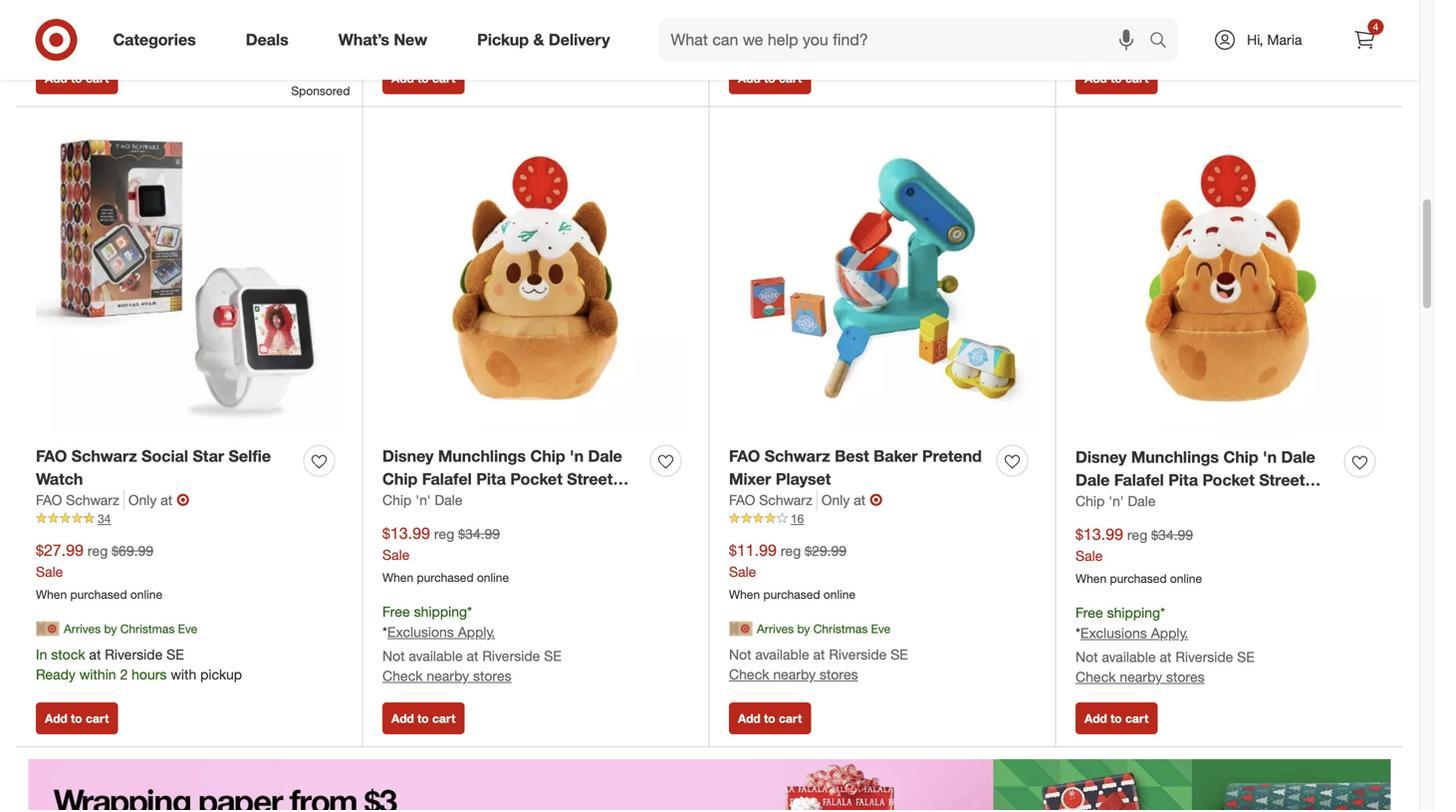 Task type: locate. For each thing, give the bounding box(es) containing it.
2 by from the left
[[798, 621, 810, 636]]

34
[[98, 511, 111, 526]]

fao schwarz link up 16
[[729, 490, 818, 510]]

chip 'n' dale link for dale
[[1076, 491, 1156, 511]]

2 arrives by christmas eve from the left
[[757, 621, 891, 636]]

reg for chip
[[434, 525, 455, 543]]

purchased inside $11.99 reg $29.99 sale when purchased online
[[764, 587, 821, 602]]

not available at check nearby stores
[[36, 0, 165, 38]]

1 horizontal spatial free
[[1076, 604, 1104, 621]]

chip inside disney munchlings chip 'n dale dale falafel pita pocket street food stuffed animal
[[1224, 447, 1259, 467]]

0 horizontal spatial eve
[[178, 621, 197, 636]]

reg inside $27.99 reg $69.99 sale when purchased online
[[88, 542, 108, 560]]

apply. for disney munchlings chip 'n dale dale falafel pita pocket street food stuffed animal
[[1152, 624, 1189, 642]]

to
[[71, 71, 82, 86], [418, 71, 429, 86], [764, 71, 776, 86], [1111, 71, 1123, 86], [71, 711, 82, 726], [418, 711, 429, 726], [764, 711, 776, 726], [1111, 711, 1123, 726]]

1 arrives by christmas eve from the left
[[64, 621, 197, 636]]

$29.99
[[805, 542, 847, 560]]

pocket
[[511, 469, 563, 488], [1203, 470, 1255, 489]]

animal inside disney munchlings chip 'n dale chip falafel pita pocket street food stuffed animal
[[484, 492, 536, 511]]

at inside not available at riverside se check nearby stores
[[814, 646, 825, 663]]

by up not available at riverside se check nearby stores
[[798, 621, 810, 636]]

check
[[729, 2, 770, 19], [1076, 8, 1116, 25], [36, 20, 76, 38], [383, 28, 423, 45], [729, 666, 770, 683], [383, 667, 423, 685], [1076, 668, 1116, 686]]

at inside not available at check nearby stores
[[120, 0, 132, 18]]

1 horizontal spatial arrives by christmas eve
[[757, 621, 891, 636]]

4
[[1374, 20, 1379, 33]]

'n inside disney munchlings chip 'n dale chip falafel pita pocket street food stuffed animal
[[570, 446, 584, 466]]

fao down mixer
[[729, 491, 756, 509]]

exclusions
[[388, 623, 454, 641], [1081, 624, 1148, 642]]

stock
[[51, 646, 85, 663]]

34 link
[[36, 510, 343, 528]]

fao schwarz only at ¬ up 34
[[36, 490, 190, 510]]

2 seasonal shipping icon image from the left
[[729, 617, 753, 641]]

purchased for chip
[[417, 570, 474, 585]]

0 horizontal spatial exclusions
[[388, 623, 454, 641]]

16
[[791, 511, 804, 526]]

1 horizontal spatial animal
[[1177, 493, 1229, 512]]

seasonal shipping icon image
[[36, 617, 60, 641], [729, 617, 753, 641]]

1 horizontal spatial fao schwarz only at ¬
[[729, 490, 883, 510]]

1 horizontal spatial 'n'
[[1109, 492, 1124, 510]]

0 horizontal spatial by
[[104, 621, 117, 636]]

0 horizontal spatial check nearby stores
[[383, 28, 512, 45]]

only
[[128, 491, 157, 509], [822, 491, 850, 509]]

eve
[[178, 621, 197, 636], [871, 621, 891, 636]]

exclusions apply. button
[[388, 622, 495, 642], [1081, 623, 1189, 643]]

0 horizontal spatial arrives
[[64, 621, 101, 636]]

0 horizontal spatial shipping
[[414, 603, 467, 620]]

0 horizontal spatial fao schwarz link
[[36, 490, 124, 510]]

0 horizontal spatial apply.
[[458, 623, 495, 641]]

$34.99 down disney munchlings chip 'n dale dale falafel pita pocket street food stuffed animal
[[1152, 526, 1194, 544]]

stuffed
[[425, 492, 479, 511], [1119, 493, 1173, 512]]

0 horizontal spatial $13.99 reg $34.99 sale when purchased online
[[383, 524, 509, 585]]

1 fao schwarz link from the left
[[36, 490, 124, 510]]

hours
[[132, 666, 167, 683]]

0 horizontal spatial food
[[383, 492, 421, 511]]

by
[[104, 621, 117, 636], [798, 621, 810, 636]]

fao schwarz link for watch
[[36, 490, 124, 510]]

pita for chip
[[476, 469, 506, 488]]

fao schwarz link down watch
[[36, 490, 124, 510]]

pita for dale
[[1169, 470, 1199, 489]]

$13.99 for disney munchlings chip 'n dale dale falafel pita pocket street food stuffed animal
[[1076, 525, 1124, 544]]

disney inside disney munchlings chip 'n dale dale falafel pita pocket street food stuffed animal
[[1076, 447, 1127, 467]]

1 seasonal shipping icon image from the left
[[36, 617, 60, 641]]

falafel for dale
[[1115, 470, 1165, 489]]

2 arrives from the left
[[757, 621, 794, 636]]

reg down disney munchlings chip 'n dale dale falafel pita pocket street food stuffed animal
[[1128, 526, 1148, 544]]

sale inside $11.99 reg $29.99 sale when purchased online
[[729, 563, 757, 580]]

sale
[[383, 546, 410, 563], [1076, 547, 1103, 564], [36, 563, 63, 580], [729, 563, 757, 580]]

animal inside disney munchlings chip 'n dale dale falafel pita pocket street food stuffed animal
[[1177, 493, 1229, 512]]

0 horizontal spatial only
[[128, 491, 157, 509]]

1 fao schwarz only at ¬ from the left
[[36, 490, 190, 510]]

1 by from the left
[[104, 621, 117, 636]]

1 horizontal spatial shipping
[[1108, 604, 1161, 621]]

0 horizontal spatial pita
[[476, 469, 506, 488]]

when inside $27.99 reg $69.99 sale when purchased online
[[36, 587, 67, 602]]

1 horizontal spatial eve
[[871, 621, 891, 636]]

sale for disney munchlings chip 'n dale dale falafel pita pocket street food stuffed animal
[[1076, 547, 1103, 564]]

online down "$69.99"
[[130, 587, 162, 602]]

arrives by christmas eve
[[64, 621, 197, 636], [757, 621, 891, 636]]

online inside $11.99 reg $29.99 sale when purchased online
[[824, 587, 856, 602]]

food
[[383, 492, 421, 511], [1076, 493, 1114, 512]]

purchased for watch
[[70, 587, 127, 602]]

$11.99
[[729, 541, 777, 560]]

seasonal shipping icon image for $11.99
[[729, 617, 753, 641]]

stores
[[820, 2, 859, 19], [1167, 8, 1205, 25], [127, 20, 165, 38], [473, 28, 512, 45], [820, 666, 859, 683], [473, 667, 512, 685], [1167, 668, 1205, 686]]

'n inside disney munchlings chip 'n dale dale falafel pita pocket street food stuffed animal
[[1264, 447, 1277, 467]]

0 horizontal spatial munchlings
[[438, 446, 526, 466]]

online for chip
[[477, 570, 509, 585]]

1 horizontal spatial pita
[[1169, 470, 1199, 489]]

when inside $11.99 reg $29.99 sale when purchased online
[[729, 587, 760, 602]]

0 horizontal spatial arrives by christmas eve
[[64, 621, 197, 636]]

2 ¬ from the left
[[870, 490, 883, 510]]

riverside
[[105, 646, 163, 663], [829, 646, 887, 663], [483, 647, 540, 665], [1176, 648, 1234, 666]]

0 horizontal spatial falafel
[[422, 469, 472, 488]]

when
[[383, 570, 414, 585], [1076, 571, 1107, 586], [36, 587, 67, 602], [729, 587, 760, 602]]

online
[[477, 570, 509, 585], [1171, 571, 1203, 586], [130, 587, 162, 602], [824, 587, 856, 602]]

1 horizontal spatial disney
[[1076, 447, 1127, 467]]

arrives
[[64, 621, 101, 636], [757, 621, 794, 636]]

¬ up "34" link
[[177, 490, 190, 510]]

only down fao schwarz social star selfie watch
[[128, 491, 157, 509]]

1 horizontal spatial stuffed
[[1119, 493, 1173, 512]]

fao schwarz social star selfie watch image
[[36, 126, 343, 433], [36, 126, 343, 433]]

check nearby stores
[[729, 2, 859, 19], [1076, 8, 1205, 25], [383, 28, 512, 45]]

1 horizontal spatial ¬
[[870, 490, 883, 510]]

1 horizontal spatial falafel
[[1115, 470, 1165, 489]]

christmas for $11.99
[[814, 621, 868, 636]]

munchlings inside disney munchlings chip 'n dale chip falafel pita pocket street food stuffed animal
[[438, 446, 526, 466]]

fao schwarz only at ¬ for watch
[[36, 490, 190, 510]]

1 horizontal spatial free shipping * * exclusions apply. not available at riverside se check nearby stores
[[1076, 604, 1255, 686]]

$13.99 reg $34.99 sale when purchased online
[[383, 524, 509, 585], [1076, 525, 1203, 586]]

free shipping * * exclusions apply. not available at riverside se check nearby stores
[[383, 603, 562, 685], [1076, 604, 1255, 686]]

available inside not available at riverside se check nearby stores
[[756, 646, 810, 663]]

ready
[[36, 666, 76, 683]]

fao
[[36, 446, 67, 466], [729, 446, 761, 466], [36, 491, 62, 509], [729, 491, 756, 509]]

not
[[36, 0, 58, 18], [729, 646, 752, 663], [383, 647, 405, 665], [1076, 648, 1099, 666]]

1 only from the left
[[128, 491, 157, 509]]

search
[[1141, 32, 1189, 51]]

fao schwarz only at ¬ up 16
[[729, 490, 883, 510]]

reg
[[434, 525, 455, 543], [1128, 526, 1148, 544], [88, 542, 108, 560], [781, 542, 801, 560]]

pocket inside disney munchlings chip 'n dale dale falafel pita pocket street food stuffed animal
[[1203, 470, 1255, 489]]

seasonal shipping icon image for $27.99
[[36, 617, 60, 641]]

chip 'n' dale link for chip
[[383, 490, 463, 510]]

at inside 'in stock at  riverside se ready within 2 hours with pickup'
[[89, 646, 101, 663]]

chip 'n' dale
[[383, 491, 463, 509], [1076, 492, 1156, 510]]

pretend
[[923, 446, 982, 466]]

when for fao schwarz best baker pretend mixer playset
[[729, 587, 760, 602]]

$27.99 reg $69.99 sale when purchased online
[[36, 541, 162, 602]]

0 horizontal spatial $13.99
[[383, 524, 430, 543]]

street for disney munchlings chip 'n dale dale falafel pita pocket street food stuffed animal
[[1260, 470, 1306, 489]]

online for watch
[[130, 587, 162, 602]]

1 ¬ from the left
[[177, 490, 190, 510]]

munchlings
[[438, 446, 526, 466], [1132, 447, 1220, 467]]

$13.99 reg $34.99 sale when purchased online for dale
[[1076, 525, 1203, 586]]

only for best
[[822, 491, 850, 509]]

reg down 16
[[781, 542, 801, 560]]

¬
[[177, 490, 190, 510], [870, 490, 883, 510]]

fao up watch
[[36, 446, 67, 466]]

1 horizontal spatial munchlings
[[1132, 447, 1220, 467]]

0 horizontal spatial exclusions apply. button
[[388, 622, 495, 642]]

chip 'n' dale link
[[383, 490, 463, 510], [1076, 491, 1156, 511]]

0 horizontal spatial 'n'
[[416, 491, 431, 509]]

nearby
[[774, 2, 816, 19], [1120, 8, 1163, 25], [80, 20, 123, 38], [427, 28, 469, 45], [774, 666, 816, 683], [427, 667, 469, 685], [1120, 668, 1163, 686]]

christmas up not available at riverside se check nearby stores
[[814, 621, 868, 636]]

$13.99 for disney munchlings chip 'n dale chip falafel pita pocket street food stuffed animal
[[383, 524, 430, 543]]

1 horizontal spatial street
[[1260, 470, 1306, 489]]

food inside disney munchlings chip 'n dale chip falafel pita pocket street food stuffed animal
[[383, 492, 421, 511]]

1 horizontal spatial fao schwarz link
[[729, 490, 818, 510]]

disney munchlings chip 'n dale dale falafel pita pocket street food stuffed animal
[[1076, 447, 1316, 512]]

stuffed inside disney munchlings chip 'n dale chip falafel pita pocket street food stuffed animal
[[425, 492, 479, 511]]

0 horizontal spatial chip 'n' dale link
[[383, 490, 463, 510]]

0 horizontal spatial street
[[567, 469, 613, 488]]

pita inside disney munchlings chip 'n dale chip falafel pita pocket street food stuffed animal
[[476, 469, 506, 488]]

*
[[467, 603, 472, 620], [1161, 604, 1166, 621], [383, 623, 388, 641], [1076, 624, 1081, 642]]

what's new link
[[322, 18, 453, 62]]

purchased inside $27.99 reg $69.99 sale when purchased online
[[70, 587, 127, 602]]

'n'
[[416, 491, 431, 509], [1109, 492, 1124, 510]]

1 horizontal spatial chip 'n' dale link
[[1076, 491, 1156, 511]]

arrives by christmas eve up 'in stock at  riverside se ready within 2 hours with pickup'
[[64, 621, 197, 636]]

reg down 34
[[88, 542, 108, 560]]

disney
[[383, 446, 434, 466], [1076, 447, 1127, 467]]

1 horizontal spatial seasonal shipping icon image
[[729, 617, 753, 641]]

pita
[[476, 469, 506, 488], [1169, 470, 1199, 489]]

1 horizontal spatial by
[[798, 621, 810, 636]]

maria
[[1268, 31, 1303, 48]]

fao inside fao schwarz social star selfie watch
[[36, 446, 67, 466]]

fao schwarz only at ¬ for mixer
[[729, 490, 883, 510]]

1 horizontal spatial arrives
[[757, 621, 794, 636]]

shipping
[[414, 603, 467, 620], [1108, 604, 1161, 621]]

watch
[[36, 469, 83, 488]]

arrives up not available at riverside se check nearby stores
[[757, 621, 794, 636]]

add
[[45, 71, 68, 86], [392, 71, 414, 86], [738, 71, 761, 86], [1085, 71, 1108, 86], [45, 711, 68, 726], [392, 711, 414, 726], [738, 711, 761, 726], [1085, 711, 1108, 726]]

street
[[567, 469, 613, 488], [1260, 470, 1306, 489]]

1 horizontal spatial exclusions apply. button
[[1081, 623, 1189, 643]]

seasonal shipping icon image up in
[[36, 617, 60, 641]]

munchlings inside disney munchlings chip 'n dale dale falafel pita pocket street food stuffed animal
[[1132, 447, 1220, 467]]

reg inside $11.99 reg $29.99 sale when purchased online
[[781, 542, 801, 560]]

fao schwarz best baker pretend mixer playset link
[[729, 445, 989, 490]]

1 arrives from the left
[[64, 621, 101, 636]]

only down 'fao schwarz best baker pretend mixer playset'
[[822, 491, 850, 509]]

0 horizontal spatial christmas
[[120, 621, 175, 636]]

street for disney munchlings chip 'n dale chip falafel pita pocket street food stuffed animal
[[567, 469, 613, 488]]

0 horizontal spatial animal
[[484, 492, 536, 511]]

at
[[120, 0, 132, 18], [161, 491, 173, 509], [854, 491, 866, 509], [89, 646, 101, 663], [814, 646, 825, 663], [467, 647, 479, 665], [1160, 648, 1172, 666]]

schwarz inside fao schwarz social star selfie watch
[[72, 446, 137, 466]]

christmas for $27.99
[[120, 621, 175, 636]]

0 horizontal spatial 'n
[[570, 446, 584, 466]]

eve up not available at riverside se check nearby stores
[[871, 621, 891, 636]]

1 horizontal spatial only
[[822, 491, 850, 509]]

reg down disney munchlings chip 'n dale chip falafel pita pocket street food stuffed animal
[[434, 525, 455, 543]]

disney inside disney munchlings chip 'n dale chip falafel pita pocket street food stuffed animal
[[383, 446, 434, 466]]

reg for dale
[[1128, 526, 1148, 544]]

available
[[62, 0, 116, 18], [756, 646, 810, 663], [409, 647, 463, 665], [1102, 648, 1156, 666]]

stuffed inside disney munchlings chip 'n dale dale falafel pita pocket street food stuffed animal
[[1119, 493, 1173, 512]]

fao schwarz link
[[36, 490, 124, 510], [729, 490, 818, 510]]

christmas up 'in stock at  riverside se ready within 2 hours with pickup'
[[120, 621, 175, 636]]

street inside disney munchlings chip 'n dale dale falafel pita pocket street food stuffed animal
[[1260, 470, 1306, 489]]

fao schwarz only at ¬
[[36, 490, 190, 510], [729, 490, 883, 510]]

1 horizontal spatial 'n
[[1264, 447, 1277, 467]]

1 horizontal spatial food
[[1076, 493, 1114, 512]]

by up 'in stock at  riverside se ready within 2 hours with pickup'
[[104, 621, 117, 636]]

1 horizontal spatial chip 'n' dale
[[1076, 492, 1156, 510]]

falafel for chip
[[422, 469, 472, 488]]

arrives by christmas eve up not available at riverside se check nearby stores
[[757, 621, 891, 636]]

fao schwarz best baker pretend mixer playset image
[[729, 126, 1036, 433], [729, 126, 1036, 433]]

available inside not available at check nearby stores
[[62, 0, 116, 18]]

hi,
[[1248, 31, 1264, 48]]

disney munchlings chip 'n dale chip falafel pita pocket street food stuffed animal image
[[383, 126, 689, 433], [383, 126, 689, 433]]

dale
[[588, 446, 623, 466], [1282, 447, 1316, 467], [1076, 470, 1110, 489], [435, 491, 463, 509], [1128, 492, 1156, 510]]

fao up mixer
[[729, 446, 761, 466]]

online down disney munchlings chip 'n dale chip falafel pita pocket street food stuffed animal
[[477, 570, 509, 585]]

1 horizontal spatial apply.
[[1152, 624, 1189, 642]]

0 horizontal spatial pocket
[[511, 469, 563, 488]]

1 horizontal spatial christmas
[[814, 621, 868, 636]]

eve up 'with'
[[178, 621, 197, 636]]

free shipping * * exclusions apply. not available at riverside se check nearby stores for disney munchlings chip 'n dale dale falafel pita pocket street food stuffed animal
[[1076, 604, 1255, 686]]

1 christmas from the left
[[120, 621, 175, 636]]

disney munchlings chip 'n dale dale falafel pita pocket street food stuffed animal image
[[1076, 126, 1384, 434], [1076, 126, 1384, 434]]

0 horizontal spatial seasonal shipping icon image
[[36, 617, 60, 641]]

What can we help you find? suggestions appear below search field
[[659, 18, 1155, 62]]

¬ up 16 link
[[870, 490, 883, 510]]

$34.99 for dale
[[1152, 526, 1194, 544]]

schwarz up watch
[[72, 446, 137, 466]]

1 horizontal spatial $13.99 reg $34.99 sale when purchased online
[[1076, 525, 1203, 586]]

online inside $27.99 reg $69.99 sale when purchased online
[[130, 587, 162, 602]]

check inside not available at riverside se check nearby stores
[[729, 666, 770, 683]]

fao down watch
[[36, 491, 62, 509]]

purchased for mixer
[[764, 587, 821, 602]]

2 eve from the left
[[871, 621, 891, 636]]

se inside not available at riverside se check nearby stores
[[891, 646, 909, 663]]

2 christmas from the left
[[814, 621, 868, 636]]

$34.99 down disney munchlings chip 'n dale chip falafel pita pocket street food stuffed animal
[[458, 525, 500, 543]]

0 horizontal spatial fao schwarz only at ¬
[[36, 490, 190, 510]]

falafel
[[422, 469, 472, 488], [1115, 470, 1165, 489]]

food inside disney munchlings chip 'n dale dale falafel pita pocket street food stuffed animal
[[1076, 493, 1114, 512]]

se
[[167, 646, 184, 663], [891, 646, 909, 663], [544, 647, 562, 665], [1238, 648, 1255, 666]]

1 horizontal spatial pocket
[[1203, 470, 1255, 489]]

0 horizontal spatial stuffed
[[425, 492, 479, 511]]

animal
[[484, 492, 536, 511], [1177, 493, 1229, 512]]

online down disney munchlings chip 'n dale dale falafel pita pocket street food stuffed animal
[[1171, 571, 1203, 586]]

delivery
[[549, 30, 610, 49]]

arrives up stock on the bottom of the page
[[64, 621, 101, 636]]

cart
[[86, 71, 109, 86], [432, 71, 456, 86], [779, 71, 802, 86], [1126, 71, 1149, 86], [86, 711, 109, 726], [432, 711, 456, 726], [779, 711, 802, 726], [1126, 711, 1149, 726]]

when for fao schwarz social star selfie watch
[[36, 587, 67, 602]]

pickup
[[477, 30, 529, 49]]

categories
[[113, 30, 196, 49]]

online down $29.99
[[824, 587, 856, 602]]

1 eve from the left
[[178, 621, 197, 636]]

pocket inside disney munchlings chip 'n dale chip falafel pita pocket street food stuffed animal
[[511, 469, 563, 488]]

pickup & delivery link
[[460, 18, 635, 62]]

purchased
[[417, 570, 474, 585], [1110, 571, 1167, 586], [70, 587, 127, 602], [764, 587, 821, 602]]

0 horizontal spatial ¬
[[177, 490, 190, 510]]

pita inside disney munchlings chip 'n dale dale falafel pita pocket street food stuffed animal
[[1169, 470, 1199, 489]]

what's
[[339, 30, 390, 49]]

0 horizontal spatial free shipping * * exclusions apply. not available at riverside se check nearby stores
[[383, 603, 562, 685]]

0 horizontal spatial disney
[[383, 446, 434, 466]]

seasonal shipping icon image down $11.99 reg $29.99 sale when purchased online
[[729, 617, 753, 641]]

chip
[[531, 446, 566, 466], [1224, 447, 1259, 467], [383, 469, 418, 488], [383, 491, 412, 509], [1076, 492, 1105, 510]]

1 horizontal spatial exclusions
[[1081, 624, 1148, 642]]

chip 'n' dale for dale
[[1076, 492, 1156, 510]]

reg for mixer
[[781, 542, 801, 560]]

sale inside $27.99 reg $69.99 sale when purchased online
[[36, 563, 63, 580]]

$13.99 reg $34.99 sale when purchased online down disney munchlings chip 'n dale chip falafel pita pocket street food stuffed animal
[[383, 524, 509, 585]]

shipping for disney munchlings chip 'n dale chip falafel pita pocket street food stuffed animal
[[414, 603, 467, 620]]

schwarz up playset
[[765, 446, 831, 466]]

food for chip
[[383, 492, 421, 511]]

falafel inside disney munchlings chip 'n dale chip falafel pita pocket street food stuffed animal
[[422, 469, 472, 488]]

in
[[36, 646, 47, 663]]

0 horizontal spatial free
[[383, 603, 410, 620]]

1 horizontal spatial $13.99
[[1076, 525, 1124, 544]]

2 fao schwarz link from the left
[[729, 490, 818, 510]]

1 horizontal spatial $34.99
[[1152, 526, 1194, 544]]

pocket for disney munchlings chip 'n dale chip falafel pita pocket street food stuffed animal
[[511, 469, 563, 488]]

what's new
[[339, 30, 428, 49]]

by for $27.99
[[104, 621, 117, 636]]

not available at riverside se check nearby stores
[[729, 646, 909, 683]]

christmas
[[120, 621, 175, 636], [814, 621, 868, 636]]

nearby inside not available at check nearby stores
[[80, 20, 123, 38]]

$11.99 reg $29.99 sale when purchased online
[[729, 541, 856, 602]]

2 fao schwarz only at ¬ from the left
[[729, 490, 883, 510]]

street inside disney munchlings chip 'n dale chip falafel pita pocket street food stuffed animal
[[567, 469, 613, 488]]

2 only from the left
[[822, 491, 850, 509]]

apply. for disney munchlings chip 'n dale chip falafel pita pocket street food stuffed animal
[[458, 623, 495, 641]]

falafel inside disney munchlings chip 'n dale dale falafel pita pocket street food stuffed animal
[[1115, 470, 1165, 489]]

nearby inside not available at riverside se check nearby stores
[[774, 666, 816, 683]]

0 horizontal spatial $34.99
[[458, 525, 500, 543]]

0 horizontal spatial chip 'n' dale
[[383, 491, 463, 509]]

deals link
[[229, 18, 314, 62]]

$13.99 reg $34.99 sale when purchased online down disney munchlings chip 'n dale dale falafel pita pocket street food stuffed animal
[[1076, 525, 1203, 586]]



Task type: describe. For each thing, give the bounding box(es) containing it.
¬ for best
[[870, 490, 883, 510]]

categories link
[[96, 18, 221, 62]]

arrives by christmas eve for $27.99
[[64, 621, 197, 636]]

arrives for $11.99
[[757, 621, 794, 636]]

'n' for dale
[[1109, 492, 1124, 510]]

$13.99 reg $34.99 sale when purchased online for chip
[[383, 524, 509, 585]]

by for $11.99
[[798, 621, 810, 636]]

baker
[[874, 446, 918, 466]]

sale for disney munchlings chip 'n dale chip falafel pita pocket street food stuffed animal
[[383, 546, 410, 563]]

'n' for chip
[[416, 491, 431, 509]]

riverside inside 'in stock at  riverside se ready within 2 hours with pickup'
[[105, 646, 163, 663]]

arrives by christmas eve for $11.99
[[757, 621, 891, 636]]

only for social
[[128, 491, 157, 509]]

schwarz up 34
[[66, 491, 119, 509]]

selfie
[[229, 446, 271, 466]]

eve for $11.99
[[871, 621, 891, 636]]

4 link
[[1344, 18, 1387, 62]]

2 horizontal spatial check nearby stores
[[1076, 8, 1205, 25]]

online for dale
[[1171, 571, 1203, 586]]

munchlings for chip
[[438, 446, 526, 466]]

exclusions for disney munchlings chip 'n dale dale falafel pita pocket street food stuffed animal
[[1081, 624, 1148, 642]]

$27.99
[[36, 541, 84, 560]]

within
[[79, 666, 116, 683]]

fao schwarz social star selfie watch
[[36, 446, 271, 488]]

munchlings for dale
[[1132, 447, 1220, 467]]

2
[[120, 666, 128, 683]]

pickup & delivery
[[477, 30, 610, 49]]

stores inside not available at check nearby stores
[[127, 20, 165, 38]]

disney munchlings chip 'n dale chip falafel pita pocket street food stuffed animal
[[383, 446, 623, 511]]

pocket for disney munchlings chip 'n dale dale falafel pita pocket street food stuffed animal
[[1203, 470, 1255, 489]]

hi, maria
[[1248, 31, 1303, 48]]

mixer
[[729, 469, 772, 488]]

$34.99 for chip
[[458, 525, 500, 543]]

disney munchlings chip 'n dale chip falafel pita pocket street food stuffed animal link
[[383, 445, 643, 511]]

fao schwarz link for mixer
[[729, 490, 818, 510]]

disney for chip
[[383, 446, 434, 466]]

not inside not available at check nearby stores
[[36, 0, 58, 18]]

fao inside 'fao schwarz best baker pretend mixer playset'
[[729, 446, 761, 466]]

sponsored
[[291, 83, 350, 98]]

fao schwarz social star selfie watch link
[[36, 445, 296, 490]]

playset
[[776, 469, 831, 488]]

¬ for social
[[177, 490, 190, 510]]

sale for fao schwarz social star selfie watch
[[36, 563, 63, 580]]

sale for fao schwarz best baker pretend mixer playset
[[729, 563, 757, 580]]

with
[[171, 666, 197, 683]]

disney for dale
[[1076, 447, 1127, 467]]

schwarz up 16
[[760, 491, 813, 509]]

pickup
[[200, 666, 242, 683]]

new
[[394, 30, 428, 49]]

animal for chip
[[484, 492, 536, 511]]

'n for disney munchlings chip 'n dale dale falafel pita pocket street food stuffed animal
[[1264, 447, 1277, 467]]

fao schwarz best baker pretend mixer playset
[[729, 446, 982, 488]]

stuffed for chip
[[425, 492, 479, 511]]

schwarz inside 'fao schwarz best baker pretend mixer playset'
[[765, 446, 831, 466]]

purchased for dale
[[1110, 571, 1167, 586]]

1 horizontal spatial check nearby stores
[[729, 2, 859, 19]]

not inside not available at riverside se check nearby stores
[[729, 646, 752, 663]]

stores inside not available at riverside se check nearby stores
[[820, 666, 859, 683]]

riverside inside not available at riverside se check nearby stores
[[829, 646, 887, 663]]

food for dale
[[1076, 493, 1114, 512]]

free shipping * * exclusions apply. not available at riverside se check nearby stores for disney munchlings chip 'n dale chip falafel pita pocket street food stuffed animal
[[383, 603, 562, 685]]

online for mixer
[[824, 587, 856, 602]]

best
[[835, 446, 870, 466]]

deals
[[246, 30, 289, 49]]

arrives for $27.99
[[64, 621, 101, 636]]

free for disney munchlings chip 'n dale chip falafel pita pocket street food stuffed animal
[[383, 603, 410, 620]]

'n for disney munchlings chip 'n dale chip falafel pita pocket street food stuffed animal
[[570, 446, 584, 466]]

stuffed for dale
[[1119, 493, 1173, 512]]

exclusions apply. button for disney munchlings chip 'n dale chip falafel pita pocket street food stuffed animal
[[388, 622, 495, 642]]

reg for watch
[[88, 542, 108, 560]]

in stock at  riverside se ready within 2 hours with pickup
[[36, 646, 242, 683]]

chip 'n' dale for chip
[[383, 491, 463, 509]]

when for disney munchlings chip 'n dale chip falafel pita pocket street food stuffed animal
[[383, 570, 414, 585]]

exclusions apply. button for disney munchlings chip 'n dale dale falafel pita pocket street food stuffed animal
[[1081, 623, 1189, 643]]

when for disney munchlings chip 'n dale dale falafel pita pocket street food stuffed animal
[[1076, 571, 1107, 586]]

dale inside disney munchlings chip 'n dale chip falafel pita pocket street food stuffed animal
[[588, 446, 623, 466]]

exclusions for disney munchlings chip 'n dale chip falafel pita pocket street food stuffed animal
[[388, 623, 454, 641]]

social
[[142, 446, 188, 466]]

16 link
[[729, 510, 1036, 528]]

&
[[534, 30, 544, 49]]

disney munchlings chip 'n dale dale falafel pita pocket street food stuffed animal link
[[1076, 446, 1337, 512]]

$69.99
[[112, 542, 154, 560]]

search button
[[1141, 18, 1189, 66]]

advertisement region
[[16, 759, 1403, 810]]

free for disney munchlings chip 'n dale dale falafel pita pocket street food stuffed animal
[[1076, 604, 1104, 621]]

star
[[193, 446, 224, 466]]

se inside 'in stock at  riverside se ready within 2 hours with pickup'
[[167, 646, 184, 663]]

check inside not available at check nearby stores
[[36, 20, 76, 38]]

animal for dale
[[1177, 493, 1229, 512]]

shipping for disney munchlings chip 'n dale dale falafel pita pocket street food stuffed animal
[[1108, 604, 1161, 621]]

eve for $27.99
[[178, 621, 197, 636]]



Task type: vqa. For each thing, say whether or not it's contained in the screenshot.
TARGET'S to the left
no



